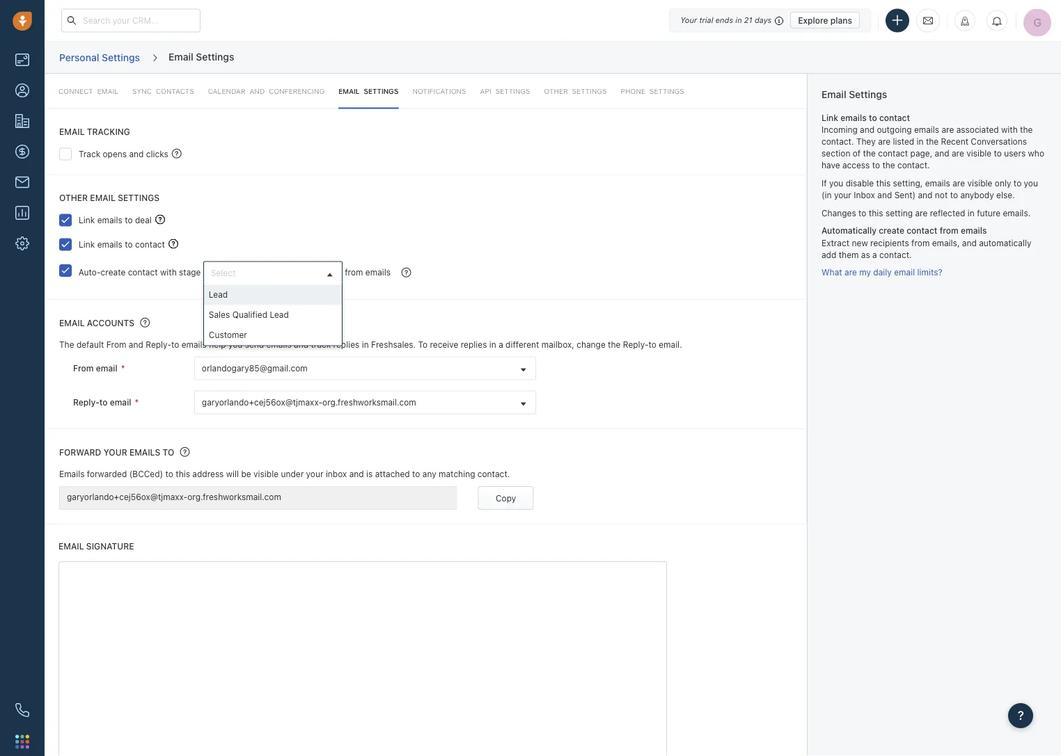 Task type: locate. For each thing, give the bounding box(es) containing it.
1 vertical spatial from
[[912, 238, 930, 248]]

the up "setting,"
[[883, 161, 895, 170]]

0 horizontal spatial replies
[[333, 340, 360, 350]]

1 vertical spatial from
[[73, 364, 94, 373]]

access
[[843, 161, 870, 170]]

this inside if you disable this setting, emails are visible only to you (in your inbox and sent) and not to anybody else.
[[876, 178, 891, 188]]

replies right receive at left
[[461, 340, 487, 350]]

ends
[[716, 16, 733, 25]]

org.freshworksmail.com down orlandogary85@gmail.com link
[[322, 398, 416, 408]]

2 vertical spatial link
[[79, 240, 95, 249]]

1 vertical spatial this
[[869, 208, 883, 218]]

1 vertical spatial with
[[160, 268, 177, 277]]

email for other email settings
[[90, 193, 116, 203]]

settings up "deal"
[[118, 193, 159, 203]]

in inside link emails to contact incoming and outgoing emails are associated with the contact. they are listed in the recent conversations section of the contact page, and are visible to users who have access to the contact.
[[917, 137, 924, 146]]

replies
[[333, 340, 360, 350], [461, 340, 487, 350]]

settings left notifications
[[364, 87, 399, 95]]

1 horizontal spatial replies
[[461, 340, 487, 350]]

to left help
[[171, 340, 179, 350]]

from inside tab panel
[[345, 268, 363, 277]]

1 horizontal spatial settings
[[572, 87, 607, 95]]

question circled image right 'from emails'
[[401, 267, 411, 278]]

0 horizontal spatial org.freshworksmail.com
[[188, 492, 281, 502]]

0 vertical spatial this
[[876, 178, 891, 188]]

are
[[942, 125, 954, 135], [878, 137, 891, 146], [952, 149, 964, 158], [953, 178, 965, 188], [915, 208, 928, 218], [845, 268, 857, 278]]

list box containing lead
[[204, 285, 342, 346]]

other inside the other settings link
[[544, 87, 568, 95]]

email for from email
[[96, 364, 117, 373]]

link down the other email settings
[[79, 215, 95, 225]]

create up recipients
[[879, 226, 905, 236]]

you right help
[[228, 340, 243, 350]]

with left stage
[[160, 268, 177, 277]]

1 horizontal spatial your
[[306, 470, 323, 480]]

are up recent
[[942, 125, 954, 135]]

contact down changes to this setting are reflected in future emails.
[[907, 226, 938, 236]]

contact inside automatically create contact from emails extract new recipients from emails, and automatically add them as a contact.
[[907, 226, 938, 236]]

you right if
[[829, 178, 843, 188]]

2 horizontal spatial from
[[940, 226, 959, 236]]

email up the incoming in the top right of the page
[[822, 89, 846, 100]]

be
[[241, 470, 251, 480]]

reply- left help
[[146, 340, 171, 350]]

2 horizontal spatial settings
[[650, 87, 684, 95]]

visible down conversations
[[967, 149, 992, 158]]

0 horizontal spatial lead
[[209, 290, 228, 300]]

you right only
[[1024, 178, 1038, 188]]

tracking
[[87, 127, 130, 136]]

2 horizontal spatial email settings
[[822, 89, 887, 100]]

and left 'is'
[[349, 470, 364, 480]]

qualified
[[232, 310, 267, 320]]

0 horizontal spatial your
[[104, 448, 127, 458]]

from
[[106, 340, 126, 350], [73, 364, 94, 373]]

create for automatically
[[879, 226, 905, 236]]

inbox
[[854, 190, 875, 200]]

to right only
[[1014, 178, 1022, 188]]

and down accounts
[[129, 340, 143, 350]]

question circled image right clicks on the top left
[[172, 148, 182, 159]]

sales qualified lead option
[[204, 305, 342, 326]]

settings right phone
[[650, 87, 684, 95]]

0 horizontal spatial email settings
[[169, 51, 234, 62]]

0 vertical spatial a
[[873, 250, 877, 260]]

connect email
[[58, 87, 118, 95]]

sync
[[132, 87, 152, 95]]

link inside link emails to contact incoming and outgoing emails are associated with the contact. they are listed in the recent conversations section of the contact page, and are visible to users who have access to the contact.
[[822, 113, 838, 123]]

your left the inbox
[[306, 470, 323, 480]]

application
[[58, 562, 667, 757]]

trial
[[699, 16, 713, 25]]

reply- left email.
[[623, 340, 649, 350]]

0 vertical spatial with
[[1001, 125, 1018, 135]]

2 horizontal spatial you
[[1024, 178, 1038, 188]]

2 vertical spatial from
[[345, 268, 363, 277]]

email
[[97, 87, 118, 95], [90, 193, 116, 203], [894, 268, 915, 278], [96, 364, 117, 373], [110, 398, 131, 408]]

settings down search your crm... text box
[[102, 51, 140, 63]]

contact left the click to learn how to link emails to contacts image
[[135, 240, 165, 249]]

other down track
[[59, 193, 88, 203]]

contact down link emails to contact
[[128, 268, 158, 277]]

(bcced)
[[129, 470, 163, 480]]

attached
[[375, 470, 410, 480]]

and inside calendar and conferencing link
[[250, 87, 265, 95]]

garyorlando+cej56ox@tjmaxx-
[[202, 398, 322, 408], [67, 492, 188, 502]]

your
[[680, 16, 697, 25]]

they
[[856, 137, 876, 146]]

automatically create contact from emails extract new recipients from emails, and automatically add them as a contact.
[[822, 226, 1032, 260]]

(in
[[822, 190, 832, 200]]

garyorlando+cej56ox@tjmaxx-org.freshworksmail.com down the track
[[202, 398, 416, 408]]

explore
[[798, 15, 828, 25]]

to left "deal"
[[125, 215, 133, 225]]

you
[[829, 178, 843, 188], [1024, 178, 1038, 188], [228, 340, 243, 350]]

link for link emails to contact incoming and outgoing emails are associated with the contact. they are listed in the recent conversations section of the contact page, and are visible to users who have access to the contact.
[[822, 113, 838, 123]]

org.freshworksmail.com down will
[[188, 492, 281, 502]]

email inside email settings link
[[339, 87, 360, 95]]

1 horizontal spatial create
[[879, 226, 905, 236]]

other right api settings
[[544, 87, 568, 95]]

1 horizontal spatial email settings
[[339, 87, 399, 95]]

email signature
[[58, 542, 134, 552]]

create down link emails to contact
[[101, 268, 126, 277]]

link for link emails to deal
[[79, 215, 95, 225]]

the
[[59, 340, 74, 350]]

replies right the track
[[333, 340, 360, 350]]

select
[[211, 269, 236, 278]]

from email
[[73, 364, 117, 373]]

0 vertical spatial link
[[822, 113, 838, 123]]

from down accounts
[[106, 340, 126, 350]]

emails inside if you disable this setting, emails are visible only to you (in your inbox and sent) and not to anybody else.
[[925, 178, 950, 188]]

and right "calendar"
[[250, 87, 265, 95]]

0 horizontal spatial a
[[499, 340, 503, 350]]

phone settings
[[621, 87, 684, 95]]

emails forwarded (bcced) to this address will be visible under your inbox and is attached to any matching contact.
[[59, 470, 510, 480]]

auto-
[[79, 268, 101, 277]]

0 vertical spatial garyorlando+cej56ox@tjmaxx-org.freshworksmail.com
[[202, 398, 416, 408]]

0 vertical spatial from
[[106, 340, 126, 350]]

contacts
[[156, 87, 194, 95]]

are down recent
[[952, 149, 964, 158]]

list box
[[204, 285, 342, 346]]

click to learn how to link emails to contacts image
[[168, 239, 178, 249]]

lead down lead option
[[270, 310, 289, 320]]

0 horizontal spatial you
[[228, 340, 243, 350]]

email accounts
[[59, 319, 134, 328]]

contact.
[[822, 137, 854, 146], [898, 161, 930, 170], [880, 250, 912, 260], [478, 470, 510, 480]]

track
[[79, 149, 100, 159]]

1 vertical spatial other
[[59, 193, 88, 203]]

1 vertical spatial garyorlando+cej56ox@tjmaxx-
[[67, 492, 188, 502]]

lead up sales
[[209, 290, 228, 300]]

api
[[480, 87, 491, 95]]

from emails
[[345, 268, 391, 277]]

calendar and conferencing link
[[208, 74, 325, 109]]

Search your CRM... text field
[[61, 9, 201, 32]]

with up conversations
[[1001, 125, 1018, 135]]

0 horizontal spatial create
[[101, 268, 126, 277]]

org.freshworksmail.com
[[322, 398, 416, 408], [188, 492, 281, 502]]

are right the setting
[[915, 208, 928, 218]]

incoming
[[822, 125, 858, 135]]

conversations
[[971, 137, 1027, 146]]

link up the incoming in the top right of the page
[[822, 113, 838, 123]]

recipients
[[870, 238, 909, 248]]

other for other email settings
[[59, 193, 88, 203]]

the
[[1020, 125, 1033, 135], [926, 137, 939, 146], [863, 149, 876, 158], [883, 161, 895, 170], [608, 340, 621, 350]]

create inside automatically create contact from emails extract new recipients from emails, and automatically add them as a contact.
[[879, 226, 905, 236]]

0 vertical spatial from
[[940, 226, 959, 236]]

1 horizontal spatial other
[[544, 87, 568, 95]]

track
[[311, 340, 331, 350]]

emails
[[841, 113, 867, 123], [914, 125, 939, 135], [925, 178, 950, 188], [97, 215, 122, 225], [961, 226, 987, 236], [97, 240, 122, 249], [365, 268, 391, 277], [182, 340, 207, 350], [266, 340, 292, 350], [129, 448, 160, 458]]

orlandogary85@gmail.com
[[202, 364, 308, 374]]

your
[[834, 190, 852, 200], [104, 448, 127, 458], [306, 470, 323, 480]]

1 replies from the left
[[333, 340, 360, 350]]

are up anybody
[[953, 178, 965, 188]]

garyorlando+cej56ox@tjmaxx- down (bcced) on the left
[[67, 492, 188, 502]]

send email image
[[923, 15, 933, 26]]

your right the (in
[[834, 190, 852, 200]]

0 horizontal spatial other
[[59, 193, 88, 203]]

2 vertical spatial visible
[[254, 470, 279, 480]]

inbox
[[326, 470, 347, 480]]

visible up anybody
[[968, 178, 993, 188]]

changes
[[822, 208, 856, 218]]

visible right be
[[254, 470, 279, 480]]

1 vertical spatial create
[[101, 268, 126, 277]]

2 horizontal spatial your
[[834, 190, 852, 200]]

tab panel
[[45, 74, 807, 757]]

1 horizontal spatial with
[[1001, 125, 1018, 135]]

to down conversations
[[994, 149, 1002, 158]]

you inside tab panel
[[228, 340, 243, 350]]

1 vertical spatial link
[[79, 215, 95, 225]]

garyorlando+cej56ox@tjmaxx-org.freshworksmail.com
[[202, 398, 416, 408], [67, 492, 281, 502]]

1 horizontal spatial from
[[106, 340, 126, 350]]

1 vertical spatial garyorlando+cej56ox@tjmaxx-org.freshworksmail.com
[[67, 492, 281, 502]]

api settings
[[480, 87, 530, 95]]

0 horizontal spatial with
[[160, 268, 177, 277]]

question circled image
[[172, 148, 182, 159], [401, 267, 411, 278], [140, 317, 150, 329], [180, 447, 190, 458]]

sent)
[[895, 190, 916, 200]]

0 horizontal spatial garyorlando+cej56ox@tjmaxx-
[[67, 492, 188, 502]]

email right the connect
[[97, 87, 118, 95]]

are inside if you disable this setting, emails are visible only to you (in your inbox and sent) and not to anybody else.
[[953, 178, 965, 188]]

a right as
[[873, 250, 877, 260]]

api settings link
[[480, 74, 530, 109]]

personal settings link
[[58, 47, 141, 68]]

in left different
[[489, 340, 496, 350]]

to left any
[[412, 470, 420, 480]]

contact. down recipients
[[880, 250, 912, 260]]

email up 'link emails to deal'
[[90, 193, 116, 203]]

matching
[[439, 470, 475, 480]]

reply-
[[146, 340, 171, 350], [623, 340, 649, 350], [73, 398, 99, 408]]

changes to this setting are reflected in future emails.
[[822, 208, 1031, 218]]

to down from email
[[99, 398, 108, 408]]

explore plans link
[[790, 12, 860, 29]]

other settings link
[[544, 74, 607, 109]]

the up "who"
[[1020, 125, 1033, 135]]

calendar
[[208, 87, 245, 95]]

and down recent
[[935, 149, 950, 158]]

0 vertical spatial org.freshworksmail.com
[[322, 398, 416, 408]]

to
[[869, 113, 877, 123], [994, 149, 1002, 158], [872, 161, 880, 170], [1014, 178, 1022, 188], [950, 190, 958, 200], [859, 208, 867, 218], [125, 215, 133, 225], [125, 240, 133, 249], [171, 340, 179, 350], [649, 340, 657, 350], [99, 398, 108, 408], [163, 448, 174, 458], [165, 470, 173, 480], [412, 470, 420, 480]]

2 vertical spatial this
[[176, 470, 190, 480]]

default
[[77, 340, 104, 350]]

notifications
[[412, 87, 466, 95]]

1 vertical spatial lead
[[270, 310, 289, 320]]

tab list containing connect email
[[45, 74, 807, 109]]

link for link emails to contact
[[79, 240, 95, 249]]

setting,
[[893, 178, 923, 188]]

1 horizontal spatial from
[[912, 238, 930, 248]]

a inside automatically create contact from emails extract new recipients from emails, and automatically add them as a contact.
[[873, 250, 877, 260]]

sync contacts
[[132, 87, 194, 95]]

1 vertical spatial your
[[104, 448, 127, 458]]

a left different
[[499, 340, 503, 350]]

and left sent)
[[878, 190, 892, 200]]

other settings
[[544, 87, 607, 95]]

your up forwarded
[[104, 448, 127, 458]]

settings left phone
[[572, 87, 607, 95]]

1 horizontal spatial a
[[873, 250, 877, 260]]

phone image
[[15, 704, 29, 718]]

new
[[852, 238, 868, 248]]

link up "auto-"
[[79, 240, 95, 249]]

0 vertical spatial other
[[544, 87, 568, 95]]

in up "page," at the top
[[917, 137, 924, 146]]

0 vertical spatial garyorlando+cej56ox@tjmaxx-
[[202, 398, 322, 408]]

garyorlando+cej56ox@tjmaxx- down orlandogary85@gmail.com
[[202, 398, 322, 408]]

0 vertical spatial your
[[834, 190, 852, 200]]

2 replies from the left
[[461, 340, 487, 350]]

1 horizontal spatial garyorlando+cej56ox@tjmaxx-
[[202, 398, 322, 408]]

extract
[[822, 238, 850, 248]]

settings for api settings link
[[496, 87, 530, 95]]

from down default
[[73, 364, 94, 373]]

0 vertical spatial visible
[[967, 149, 992, 158]]

other for other settings
[[544, 87, 568, 95]]

create for auto-
[[101, 268, 126, 277]]

email down default
[[96, 364, 117, 373]]

reply- down from email
[[73, 398, 99, 408]]

tab list
[[45, 74, 807, 109]]

0 vertical spatial create
[[879, 226, 905, 236]]

0 horizontal spatial from
[[345, 268, 363, 277]]

1 vertical spatial visible
[[968, 178, 993, 188]]

else.
[[996, 190, 1015, 200]]

contact up outgoing
[[879, 113, 910, 123]]

this
[[876, 178, 891, 188], [869, 208, 883, 218], [176, 470, 190, 480]]

garyorlando+cej56ox@tjmaxx-org.freshworksmail.com down (bcced) on the left
[[67, 492, 281, 502]]

what's new image
[[960, 16, 970, 26]]

email settings
[[169, 51, 234, 62], [339, 87, 399, 95], [822, 89, 887, 100]]



Task type: describe. For each thing, give the bounding box(es) containing it.
add
[[822, 250, 837, 260]]

outgoing
[[877, 125, 912, 135]]

1 vertical spatial a
[[499, 340, 503, 350]]

visible inside if you disable this setting, emails are visible only to you (in your inbox and sent) and not to anybody else.
[[968, 178, 993, 188]]

0 horizontal spatial settings
[[118, 193, 159, 203]]

contact. inside automatically create contact from emails extract new recipients from emails, and automatically add them as a contact.
[[880, 250, 912, 260]]

and left not at the right top of page
[[918, 190, 933, 200]]

what are my daily email limits?
[[822, 268, 943, 278]]

daily
[[873, 268, 892, 278]]

phone element
[[8, 697, 36, 725]]

0 horizontal spatial reply-
[[73, 398, 99, 408]]

who
[[1028, 149, 1045, 158]]

tab panel containing email tracking
[[45, 74, 807, 757]]

email for connect email
[[97, 87, 118, 95]]

the down they
[[863, 149, 876, 158]]

track opens and clicks
[[79, 149, 168, 159]]

section
[[822, 149, 851, 158]]

contact. down "page," at the top
[[898, 161, 930, 170]]

0 vertical spatial lead
[[209, 290, 228, 300]]

deal
[[135, 215, 152, 225]]

anybody
[[961, 190, 994, 200]]

associated
[[957, 125, 999, 135]]

link emails to contact incoming and outgoing emails are associated with the contact. they are listed in the recent conversations section of the contact page, and are visible to users who have access to the contact.
[[822, 113, 1045, 170]]

settings for personal settings link
[[102, 51, 140, 63]]

to right not at the right top of page
[[950, 190, 958, 200]]

visible inside tab panel
[[254, 470, 279, 480]]

garyorlando+cej56ox@tjmaxx- inside garyorlando+cej56ox@tjmaxx-org.freshworksmail.com link
[[202, 398, 322, 408]]

conferencing
[[269, 87, 325, 95]]

listed
[[893, 137, 914, 146]]

email down from email
[[110, 398, 131, 408]]

with inside link emails to contact incoming and outgoing emails are associated with the contact. they are listed in the recent conversations section of the contact page, and are visible to users who have access to the contact.
[[1001, 125, 1018, 135]]

forward your emails to
[[59, 448, 174, 458]]

email settings link
[[339, 74, 399, 109]]

sync contacts link
[[132, 74, 194, 109]]

copy
[[496, 494, 516, 503]]

2 vertical spatial your
[[306, 470, 323, 480]]

will
[[226, 470, 239, 480]]

copy button
[[478, 487, 534, 510]]

only
[[995, 178, 1011, 188]]

personal
[[59, 51, 99, 63]]

sales
[[209, 310, 230, 320]]

receive
[[430, 340, 458, 350]]

help
[[209, 340, 226, 350]]

email up 'contacts'
[[169, 51, 193, 62]]

auto-create contact with stage
[[79, 268, 201, 277]]

reply-to email
[[73, 398, 131, 408]]

email settings inside tab list
[[339, 87, 399, 95]]

settings for other settings
[[572, 87, 607, 95]]

email tracking
[[59, 127, 130, 136]]

emails.
[[1003, 208, 1031, 218]]

your inside if you disable this setting, emails are visible only to you (in your inbox and sent) and not to anybody else.
[[834, 190, 852, 200]]

in up orlandogary85@gmail.com link
[[362, 340, 369, 350]]

1 horizontal spatial lead
[[270, 310, 289, 320]]

email.
[[659, 340, 682, 350]]

link emails to deal
[[79, 215, 152, 225]]

sales qualified lead
[[209, 310, 289, 320]]

orlandogary85@gmail.com link
[[195, 358, 535, 380]]

personal settings
[[59, 51, 140, 63]]

contact. up copy
[[478, 470, 510, 480]]

them
[[839, 250, 859, 260]]

send
[[245, 340, 264, 350]]

settings for email settings link
[[364, 87, 399, 95]]

calendar and conferencing
[[208, 87, 325, 95]]

recent
[[941, 137, 969, 146]]

and left clicks on the top left
[[129, 149, 144, 159]]

to up (bcced) on the left
[[163, 448, 174, 458]]

disable
[[846, 178, 874, 188]]

opens
[[103, 149, 127, 159]]

2 horizontal spatial reply-
[[623, 340, 649, 350]]

reflected
[[930, 208, 965, 218]]

plans
[[831, 15, 852, 25]]

automatically
[[822, 226, 877, 236]]

the right change
[[608, 340, 621, 350]]

in left 21
[[736, 16, 742, 25]]

and inside automatically create contact from emails extract new recipients from emails, and automatically add them as a contact.
[[962, 238, 977, 248]]

to down inbox
[[859, 208, 867, 218]]

and up they
[[860, 125, 875, 135]]

to left email.
[[649, 340, 657, 350]]

address
[[192, 470, 224, 480]]

contact. up section
[[822, 137, 854, 146]]

stage
[[179, 268, 201, 277]]

different
[[506, 340, 539, 350]]

connect email link
[[58, 74, 118, 109]]

phone settings link
[[621, 74, 684, 109]]

emails
[[59, 470, 85, 480]]

question circled image right accounts
[[140, 317, 150, 329]]

are down outgoing
[[878, 137, 891, 146]]

under
[[281, 470, 304, 480]]

emails inside automatically create contact from emails extract new recipients from emails, and automatically add them as a contact.
[[961, 226, 987, 236]]

any
[[423, 470, 436, 480]]

1 horizontal spatial org.freshworksmail.com
[[322, 398, 416, 408]]

select link
[[204, 262, 342, 285]]

settings for phone settings
[[650, 87, 684, 95]]

forwarded
[[87, 470, 127, 480]]

to up outgoing
[[869, 113, 877, 123]]

accounts
[[87, 319, 134, 328]]

visible inside link emails to contact incoming and outgoing emails are associated with the contact. they are listed in the recent conversations section of the contact page, and are visible to users who have access to the contact.
[[967, 149, 992, 158]]

limits?
[[917, 268, 943, 278]]

the up "page," at the top
[[926, 137, 939, 146]]

is
[[366, 470, 373, 480]]

automatically
[[979, 238, 1032, 248]]

settings up outgoing
[[849, 89, 887, 100]]

have
[[822, 161, 840, 170]]

email left signature
[[58, 542, 84, 552]]

and left the track
[[294, 340, 309, 350]]

email up track
[[59, 127, 85, 136]]

to down 'link emails to deal'
[[125, 240, 133, 249]]

email up the
[[59, 319, 85, 328]]

click to learn how to link conversations to deals image
[[155, 215, 165, 225]]

are left my
[[845, 268, 857, 278]]

emails,
[[932, 238, 960, 248]]

to right (bcced) on the left
[[165, 470, 173, 480]]

lead option
[[204, 285, 342, 305]]

to right access
[[872, 161, 880, 170]]

customer option
[[204, 326, 342, 346]]

contact down listed at the top of the page
[[878, 149, 908, 158]]

what
[[822, 268, 842, 278]]

customer
[[209, 331, 247, 340]]

settings up "calendar"
[[196, 51, 234, 62]]

email right daily on the right of the page
[[894, 268, 915, 278]]

page,
[[911, 149, 933, 158]]

your trial ends in 21 days
[[680, 16, 772, 25]]

clicks
[[146, 149, 168, 159]]

not
[[935, 190, 948, 200]]

link emails to contact
[[79, 240, 165, 249]]

question circled image right the forward your emails to
[[180, 447, 190, 458]]

1 horizontal spatial you
[[829, 178, 843, 188]]

future
[[977, 208, 1001, 218]]

mailbox,
[[542, 340, 574, 350]]

as
[[861, 250, 870, 260]]

freshworks switcher image
[[15, 736, 29, 749]]

to
[[418, 340, 428, 350]]

signature
[[86, 542, 134, 552]]

setting
[[886, 208, 913, 218]]

1 vertical spatial org.freshworksmail.com
[[188, 492, 281, 502]]

notifications link
[[412, 74, 466, 109]]

in left future
[[968, 208, 975, 218]]

1 horizontal spatial reply-
[[146, 340, 171, 350]]

0 horizontal spatial from
[[73, 364, 94, 373]]

connect
[[58, 87, 93, 95]]



Task type: vqa. For each thing, say whether or not it's contained in the screenshot.
is
yes



